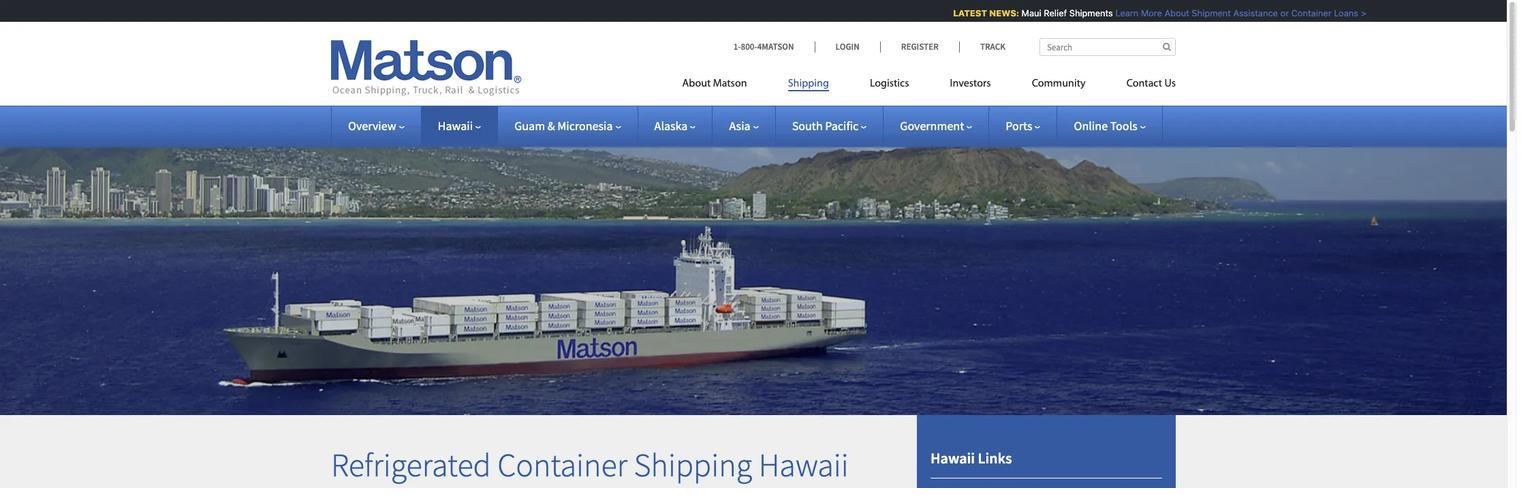 Task type: describe. For each thing, give the bounding box(es) containing it.
1 horizontal spatial container
[[1286, 7, 1326, 18]]

tools
[[1111, 118, 1138, 134]]

login link
[[815, 41, 880, 52]]

loans
[[1329, 7, 1353, 18]]

pacific
[[826, 118, 859, 134]]

learn
[[1110, 7, 1133, 18]]

guam & micronesia link
[[515, 118, 621, 134]]

refrigerated container shipping hawaii
[[331, 444, 849, 485]]

asia link
[[730, 118, 759, 134]]

guam
[[515, 118, 545, 134]]

blue matson logo with ocean, shipping, truck, rail and logistics written beneath it. image
[[331, 40, 522, 96]]

register link
[[880, 41, 960, 52]]

1 horizontal spatial hawaii
[[759, 444, 849, 485]]

0 vertical spatial about
[[1159, 7, 1184, 18]]

government link
[[901, 118, 973, 134]]

shipments
[[1064, 7, 1107, 18]]

maui
[[1016, 7, 1036, 18]]

ports
[[1006, 118, 1033, 134]]

shipment
[[1186, 7, 1225, 18]]

guam & micronesia
[[515, 118, 613, 134]]

about inside about matson link
[[683, 78, 711, 89]]

0 horizontal spatial container
[[498, 444, 628, 485]]

hawaii links
[[931, 449, 1013, 468]]

or
[[1275, 7, 1283, 18]]

login
[[836, 41, 860, 52]]

overview
[[348, 118, 396, 134]]

more
[[1135, 7, 1157, 18]]

contact us link
[[1107, 72, 1176, 100]]

logistics
[[870, 78, 910, 89]]

hawaii links section
[[900, 415, 1193, 488]]

refrigerated
[[331, 444, 491, 485]]

us
[[1165, 78, 1176, 89]]

learn more about shipment assistance or container loans > link
[[1110, 7, 1361, 18]]

online
[[1074, 118, 1108, 134]]

search image
[[1163, 42, 1172, 51]]

south pacific
[[792, 118, 859, 134]]

latest
[[948, 7, 982, 18]]

overview link
[[348, 118, 405, 134]]

logistics link
[[850, 72, 930, 100]]

hawaii for hawaii links
[[931, 449, 975, 468]]

south
[[792, 118, 823, 134]]

hawaii for hawaii
[[438, 118, 473, 134]]

about matson link
[[683, 72, 768, 100]]

alaska
[[655, 118, 688, 134]]

links
[[978, 449, 1013, 468]]

about matson
[[683, 78, 747, 89]]

track link
[[960, 41, 1006, 52]]

track
[[981, 41, 1006, 52]]

hawaii link
[[438, 118, 481, 134]]

relief
[[1038, 7, 1061, 18]]

contact us
[[1127, 78, 1176, 89]]



Task type: locate. For each thing, give the bounding box(es) containing it.
latest news: maui relief shipments learn more about shipment assistance or container loans >
[[948, 7, 1361, 18]]

matson containership arriving honolulu, hawaii with containers. image
[[0, 125, 1508, 415]]

assistance
[[1228, 7, 1273, 18]]

investors link
[[930, 72, 1012, 100]]

0 vertical spatial container
[[1286, 7, 1326, 18]]

hawaii inside section
[[931, 449, 975, 468]]

&
[[548, 118, 555, 134]]

online tools link
[[1074, 118, 1146, 134]]

1 horizontal spatial about
[[1159, 7, 1184, 18]]

1-
[[734, 41, 741, 52]]

investors
[[950, 78, 991, 89]]

0 horizontal spatial shipping
[[634, 444, 753, 485]]

1-800-4matson
[[734, 41, 794, 52]]

top menu navigation
[[683, 72, 1176, 100]]

south pacific link
[[792, 118, 867, 134]]

government
[[901, 118, 965, 134]]

micronesia
[[558, 118, 613, 134]]

>
[[1355, 7, 1361, 18]]

shipping link
[[768, 72, 850, 100]]

1 vertical spatial about
[[683, 78, 711, 89]]

community link
[[1012, 72, 1107, 100]]

alaska link
[[655, 118, 696, 134]]

2 horizontal spatial hawaii
[[931, 449, 975, 468]]

container
[[1286, 7, 1326, 18], [498, 444, 628, 485]]

None search field
[[1040, 38, 1176, 56]]

1 vertical spatial shipping
[[634, 444, 753, 485]]

news:
[[984, 7, 1014, 18]]

about left matson
[[683, 78, 711, 89]]

4matson
[[758, 41, 794, 52]]

hawaii
[[438, 118, 473, 134], [759, 444, 849, 485], [931, 449, 975, 468]]

1 vertical spatial container
[[498, 444, 628, 485]]

800-
[[741, 41, 758, 52]]

1 horizontal spatial shipping
[[788, 78, 829, 89]]

about right more at right top
[[1159, 7, 1184, 18]]

0 horizontal spatial about
[[683, 78, 711, 89]]

1-800-4matson link
[[734, 41, 815, 52]]

shipping inside top menu 'navigation'
[[788, 78, 829, 89]]

Search search field
[[1040, 38, 1176, 56]]

contact
[[1127, 78, 1163, 89]]

community
[[1032, 78, 1086, 89]]

matson
[[713, 78, 747, 89]]

asia
[[730, 118, 751, 134]]

shipping
[[788, 78, 829, 89], [634, 444, 753, 485]]

ports link
[[1006, 118, 1041, 134]]

register
[[902, 41, 939, 52]]

about
[[1159, 7, 1184, 18], [683, 78, 711, 89]]

0 vertical spatial shipping
[[788, 78, 829, 89]]

online tools
[[1074, 118, 1138, 134]]

0 horizontal spatial hawaii
[[438, 118, 473, 134]]



Task type: vqa. For each thing, say whether or not it's contained in the screenshot.
Schedule
no



